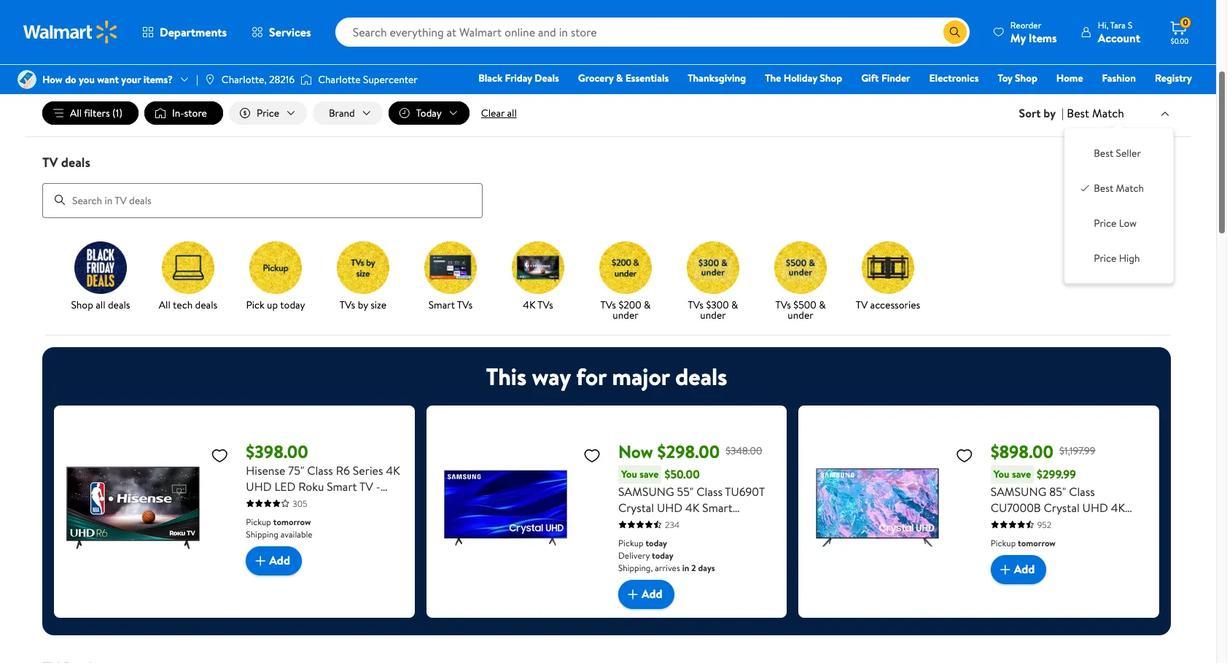 Task type: describe. For each thing, give the bounding box(es) containing it.
s
[[1129, 19, 1133, 31]]

thanksgiving link
[[682, 70, 753, 86]]

pickup for delivery
[[619, 537, 644, 549]]

charlotte
[[318, 72, 361, 87]]

75"
[[288, 462, 304, 478]]

pick up today link
[[238, 241, 314, 313]]

registry
[[1156, 71, 1193, 85]]

deals right tech
[[195, 297, 218, 312]]

smart tvs image
[[425, 241, 477, 294]]

 image for charlotte, 28216
[[204, 74, 216, 85]]

available inside pickup tomorrow shipping available
[[281, 528, 313, 540]]

tvs for tvs $300 & under
[[688, 297, 704, 312]]

add for now $298.00
[[642, 586, 663, 602]]

$898.00 group
[[811, 417, 1148, 606]]

$398.00 group
[[66, 417, 403, 606]]

 image for charlotte supercenter
[[301, 72, 312, 87]]

reorder
[[1011, 19, 1042, 31]]

filters
[[84, 106, 110, 120]]

smart inside smart tvs link
[[429, 297, 455, 312]]

account
[[1099, 30, 1141, 46]]

samsung for now
[[619, 483, 675, 499]]

be
[[712, 32, 721, 45]]

led
[[275, 478, 296, 494]]

best match inside option group
[[1095, 181, 1145, 196]]

2 vertical spatial best
[[1095, 181, 1114, 196]]

shipping
[[246, 528, 279, 540]]

size
[[371, 297, 387, 312]]

price for price
[[257, 106, 279, 120]]

all for all filters (1)
[[70, 106, 82, 120]]

305
[[293, 497, 308, 510]]

limited quantities. while supplies last. no rain checks. select items may not be available in-store.
[[428, 32, 789, 45]]

4k down the 4k tvs "image" on the left of page
[[523, 297, 536, 312]]

friday
[[505, 71, 533, 85]]

un85cu7000bxza
[[991, 532, 1092, 548]]

supercenter
[[363, 72, 418, 87]]

under for $300
[[701, 308, 726, 322]]

now
[[619, 439, 654, 464]]

reorder my items
[[1011, 19, 1058, 46]]

price high
[[1095, 251, 1141, 266]]

uhd for $898.00
[[1083, 499, 1109, 516]]

add inside $398.00 group
[[269, 553, 290, 569]]

& for tvs $500 & under
[[819, 297, 826, 312]]

walmart image
[[23, 20, 118, 44]]

& right grocery
[[616, 71, 623, 85]]

match inside dropdown button
[[1093, 105, 1125, 121]]

tara
[[1111, 19, 1127, 31]]

under for $500
[[788, 308, 814, 322]]

now $298.00 $348.00
[[619, 439, 763, 464]]

Best Match radio
[[1080, 181, 1092, 193]]

departments
[[160, 24, 227, 40]]

grocery & essentials
[[578, 71, 669, 85]]

black friday deals link
[[472, 70, 566, 86]]

smart for you save $299.99 samsung 85" class cu7000b crystal uhd 4k smart television un85cu7000bxza
[[991, 516, 1022, 532]]

tvs $300 & under link
[[676, 241, 752, 323]]

finder
[[882, 71, 911, 85]]

while
[[499, 32, 520, 45]]

85"
[[1050, 483, 1067, 499]]

tv for tv accessories
[[856, 297, 868, 312]]

today right 'up'
[[280, 297, 305, 312]]

registry link
[[1149, 70, 1200, 86]]

items
[[1029, 30, 1058, 46]]

store.
[[768, 32, 789, 45]]

deals right major
[[676, 360, 728, 392]]

low
[[1120, 216, 1137, 231]]

sort and filter section element
[[25, 90, 1192, 137]]

grocery & essentials link
[[572, 70, 676, 86]]

one
[[1081, 91, 1103, 106]]

the holiday shop link
[[759, 70, 849, 86]]

pickup inside $898.00 group
[[991, 537, 1017, 549]]

pick up today image
[[250, 241, 302, 294]]

0 vertical spatial |
[[196, 72, 198, 87]]

all for clear
[[507, 106, 517, 120]]

tv accessories link
[[851, 241, 927, 313]]

home link
[[1051, 70, 1090, 86]]

sort by |
[[1020, 105, 1065, 121]]

toy shop
[[998, 71, 1038, 85]]

smart tvs link
[[413, 241, 489, 313]]

tvs $200 & under
[[601, 297, 651, 322]]

4k tvs
[[523, 297, 554, 312]]

55"
[[677, 483, 694, 499]]

this
[[486, 360, 527, 392]]

add to favorites list, samsung 85" class cu7000b crystal uhd 4k smart television un85cu7000bxza image
[[956, 446, 974, 464]]

tech
[[173, 297, 193, 312]]

add to cart image for now $298.00
[[625, 586, 642, 603]]

$300
[[707, 297, 729, 312]]

gift finder
[[862, 71, 911, 85]]

not
[[697, 32, 710, 45]]

952
[[1038, 518, 1052, 531]]

Walmart Site-Wide search field
[[335, 18, 970, 47]]

gift
[[862, 71, 880, 85]]

add to favorites list, hisense 75" class r6 series 4k uhd led roku smart tv - 75r6030k (new) image
[[211, 446, 229, 464]]

quantities.
[[458, 32, 497, 45]]

accessories
[[871, 297, 921, 312]]

tomorrow for pickup tomorrow
[[1019, 537, 1056, 549]]

(new) for you
[[619, 532, 649, 548]]

all for shop
[[96, 297, 105, 312]]

shipping,
[[619, 562, 653, 574]]

all for all tech deals
[[159, 297, 171, 312]]

toy shop link
[[992, 70, 1045, 86]]

items
[[657, 32, 677, 45]]

services
[[269, 24, 311, 40]]

checks.
[[601, 32, 629, 45]]

all tech deals link
[[150, 241, 226, 313]]

shop inside "link"
[[1016, 71, 1038, 85]]

save for now
[[640, 467, 659, 481]]

price for price high
[[1095, 251, 1117, 266]]

fashion link
[[1096, 70, 1143, 86]]

un55tu690tfxza
[[677, 516, 775, 532]]

$298.00
[[658, 439, 720, 464]]

3 tvs from the left
[[538, 297, 554, 312]]

my
[[1011, 30, 1027, 46]]

price for price low
[[1095, 216, 1117, 231]]

234
[[665, 518, 680, 531]]

today left the in
[[652, 549, 674, 562]]

clear all button
[[476, 101, 523, 125]]

add button for $898.00
[[991, 555, 1047, 584]]

samsung for $898.00
[[991, 483, 1047, 499]]

$500
[[794, 297, 817, 312]]

now $298.00 group
[[438, 417, 776, 609]]

by for sort
[[1044, 105, 1057, 121]]

class inside $398.00 hisense 75" class r6 series 4k uhd led roku smart tv - 75r6030k (new)
[[307, 462, 333, 478]]

crystal for now
[[619, 499, 655, 516]]

want
[[97, 72, 119, 87]]

items?
[[144, 72, 173, 87]]

add button for now $298.00
[[619, 580, 675, 609]]

uhd for now $298.00
[[657, 499, 683, 516]]

all tech deals
[[159, 297, 218, 312]]

holiday
[[784, 71, 818, 85]]

brand button
[[313, 101, 383, 125]]

tv mounts image
[[862, 241, 915, 294]]



Task type: locate. For each thing, give the bounding box(es) containing it.
today
[[280, 297, 305, 312], [646, 537, 668, 549], [652, 549, 674, 562]]

0 vertical spatial match
[[1093, 105, 1125, 121]]

smart inside $398.00 hisense 75" class r6 series 4k uhd led roku smart tv - 75r6030k (new)
[[327, 478, 357, 494]]

| inside sort and filter section "element"
[[1062, 105, 1065, 121]]

add down pickup tomorrow
[[1015, 561, 1036, 577]]

you for $898.00
[[994, 467, 1010, 481]]

6 tvs from the left
[[776, 297, 792, 312]]

best
[[1068, 105, 1090, 121], [1095, 146, 1114, 161], [1095, 181, 1114, 196]]

2 horizontal spatial pickup
[[991, 537, 1017, 549]]

best left seller
[[1095, 146, 1114, 161]]

add button down pickup tomorrow
[[991, 555, 1047, 584]]

class
[[307, 462, 333, 478], [697, 483, 723, 499], [1070, 483, 1096, 499]]

| left one
[[1062, 105, 1065, 121]]

shop right toy
[[1016, 71, 1038, 85]]

crystal for $898.00
[[1045, 499, 1080, 516]]

add to cart image
[[252, 552, 269, 570], [997, 561, 1015, 578], [625, 586, 642, 603]]

class right 55"
[[697, 483, 723, 499]]

match down seller
[[1117, 181, 1145, 196]]

clear
[[481, 106, 505, 120]]

- up pickup today delivery today shipping, arrives in 2 days at the right bottom
[[670, 516, 675, 532]]

you down $898.00
[[994, 467, 1010, 481]]

uhd inside $398.00 hisense 75" class r6 series 4k uhd led roku smart tv - 75r6030k (new)
[[246, 478, 272, 494]]

tvs down the 4k tvs "image" on the left of page
[[538, 297, 554, 312]]

1 vertical spatial -
[[670, 516, 675, 532]]

smart right 55"
[[703, 499, 733, 516]]

0 horizontal spatial  image
[[204, 74, 216, 85]]

television up delivery
[[619, 516, 667, 532]]

charlotte supercenter
[[318, 72, 418, 87]]

0 vertical spatial (new)
[[302, 494, 333, 510]]

tvs $300 & under image
[[687, 241, 740, 294]]

under inside tvs $500 & under
[[788, 308, 814, 322]]

today down "234"
[[646, 537, 668, 549]]

tvs $200 & under image
[[600, 241, 652, 294]]

0 vertical spatial -
[[376, 478, 381, 494]]

1 vertical spatial all
[[96, 297, 105, 312]]

tvs inside 'tvs $200 & under'
[[601, 297, 617, 312]]

by left size
[[358, 297, 368, 312]]

television for $898.00
[[1024, 516, 1073, 532]]

save inside you save $299.99 samsung 85" class cu7000b crystal uhd 4k smart television un85cu7000bxza
[[1013, 467, 1032, 481]]

Search in TV deals search field
[[42, 183, 483, 218]]

tu690t
[[725, 483, 766, 499]]

class left r6 on the left bottom of page
[[307, 462, 333, 478]]

price left the low
[[1095, 216, 1117, 231]]

1 horizontal spatial add
[[642, 586, 663, 602]]

2 horizontal spatial shop
[[1016, 71, 1038, 85]]

2 horizontal spatial add
[[1015, 561, 1036, 577]]

1 horizontal spatial save
[[1013, 467, 1032, 481]]

(new) right led on the bottom left
[[302, 494, 333, 510]]

best inside dropdown button
[[1068, 105, 1090, 121]]

0 horizontal spatial -
[[376, 478, 381, 494]]

toy
[[998, 71, 1013, 85]]

& inside tvs $300 & under
[[732, 297, 739, 312]]

- right r6 on the left bottom of page
[[376, 478, 381, 494]]

major
[[612, 360, 670, 392]]

available down 305
[[281, 528, 313, 540]]

$898.00 $1,197.99
[[991, 439, 1096, 464]]

add to favorites list, samsung 55" class tu690t crystal uhd 4k smart television - un55tu690tfxza (new) image
[[584, 446, 601, 464]]

smart for $398.00 hisense 75" class r6 series 4k uhd led roku smart tv - 75r6030k (new)
[[327, 478, 357, 494]]

add down the shipping
[[269, 553, 290, 569]]

0 $0.00
[[1172, 16, 1189, 46]]

class right 85"
[[1070, 483, 1096, 499]]

tvs by size image
[[337, 241, 390, 294]]

0 horizontal spatial uhd
[[246, 478, 272, 494]]

add to cart image down the shipping
[[252, 552, 269, 570]]

(new) inside $398.00 hisense 75" class r6 series 4k uhd led roku smart tv - 75r6030k (new)
[[302, 494, 333, 510]]

available
[[724, 32, 756, 45], [281, 528, 313, 540]]

add down arrives
[[642, 586, 663, 602]]

all tech deals image
[[162, 241, 215, 294]]

3 under from the left
[[788, 308, 814, 322]]

crystal inside you save $50.00 samsung 55" class tu690t crystal uhd 4k smart television - un55tu690tfxza (new)
[[619, 499, 655, 516]]

class inside you save $299.99 samsung 85" class cu7000b crystal uhd 4k smart television un85cu7000bxza
[[1070, 483, 1096, 499]]

add button down the shipping
[[246, 546, 302, 575]]

& right the $500
[[819, 297, 826, 312]]

add button down shipping,
[[619, 580, 675, 609]]

crystal up 952
[[1045, 499, 1080, 516]]

class for now
[[697, 483, 723, 499]]

pick
[[246, 297, 265, 312]]

tvs inside tvs $500 & under
[[776, 297, 792, 312]]

all left tech
[[159, 297, 171, 312]]

1 horizontal spatial class
[[697, 483, 723, 499]]

0 horizontal spatial crystal
[[619, 499, 655, 516]]

uhd inside you save $50.00 samsung 55" class tu690t crystal uhd 4k smart television - un55tu690tfxza (new)
[[657, 499, 683, 516]]

tv right r6 on the left bottom of page
[[360, 478, 373, 494]]

how
[[42, 72, 63, 87]]

one debit link
[[1075, 90, 1137, 107]]

television inside you save $50.00 samsung 55" class tu690t crystal uhd 4k smart television - un55tu690tfxza (new)
[[619, 516, 667, 532]]

(new)
[[302, 494, 333, 510], [619, 532, 649, 548]]

all filters (1)
[[70, 106, 123, 120]]

television up pickup tomorrow
[[1024, 516, 1073, 532]]

4k right series
[[386, 462, 400, 478]]

under for $200
[[613, 308, 639, 322]]

tvs down smart tvs image
[[457, 297, 473, 312]]

shop down "shop all deals" image
[[71, 297, 93, 312]]

add to cart image for $898.00
[[997, 561, 1015, 578]]

0 horizontal spatial add button
[[246, 546, 302, 575]]

hi,
[[1099, 19, 1109, 31]]

today button
[[389, 101, 470, 125]]

search icon image
[[950, 26, 962, 38]]

1 vertical spatial match
[[1117, 181, 1145, 196]]

1 horizontal spatial crystal
[[1045, 499, 1080, 516]]

2 horizontal spatial uhd
[[1083, 499, 1109, 516]]

search image
[[54, 194, 66, 206]]

(new) inside you save $50.00 samsung 55" class tu690t crystal uhd 4k smart television - un55tu690tfxza (new)
[[619, 532, 649, 548]]

0 horizontal spatial (new)
[[302, 494, 333, 510]]

tvs for tvs by size
[[340, 297, 356, 312]]

television for now
[[619, 516, 667, 532]]

4 tvs from the left
[[601, 297, 617, 312]]

4k down $50.00
[[686, 499, 700, 516]]

1 horizontal spatial uhd
[[657, 499, 683, 516]]

0 vertical spatial tv
[[42, 153, 58, 172]]

2 vertical spatial tv
[[360, 478, 373, 494]]

1 vertical spatial tomorrow
[[1019, 537, 1056, 549]]

pickup tomorrow shipping available
[[246, 516, 313, 540]]

may
[[680, 32, 695, 45]]

for
[[577, 360, 607, 392]]

pickup down 75r6030k
[[246, 516, 271, 528]]

tvs left size
[[340, 297, 356, 312]]

electronics link
[[923, 70, 986, 86]]

all right clear
[[507, 106, 517, 120]]

in-store
[[172, 106, 207, 120]]

smart for you save $50.00 samsung 55" class tu690t crystal uhd 4k smart television - un55tu690tfxza (new)
[[703, 499, 733, 516]]

0 horizontal spatial pickup
[[246, 516, 271, 528]]

shop right 'holiday'
[[820, 71, 843, 85]]

smart inside you save $50.00 samsung 55" class tu690t crystal uhd 4k smart television - un55tu690tfxza (new)
[[703, 499, 733, 516]]

0 vertical spatial available
[[724, 32, 756, 45]]

class for $898.00
[[1070, 483, 1096, 499]]

by for tvs
[[358, 297, 368, 312]]

last.
[[554, 32, 569, 45]]

0 horizontal spatial all
[[70, 106, 82, 120]]

save inside you save $50.00 samsung 55" class tu690t crystal uhd 4k smart television - un55tu690tfxza (new)
[[640, 467, 659, 481]]

under down tvs $300 & under image at right
[[701, 308, 726, 322]]

- inside you save $50.00 samsung 55" class tu690t crystal uhd 4k smart television - un55tu690tfxza (new)
[[670, 516, 675, 532]]

samsung left 85"
[[991, 483, 1047, 499]]

tv up search icon
[[42, 153, 58, 172]]

select
[[631, 32, 655, 45]]

you down now
[[622, 467, 638, 481]]

4k inside $398.00 hisense 75" class r6 series 4k uhd led roku smart tv - 75r6030k (new)
[[386, 462, 400, 478]]

tvs inside tvs $300 & under
[[688, 297, 704, 312]]

best match button
[[1065, 103, 1175, 123]]

0 horizontal spatial by
[[358, 297, 368, 312]]

0 horizontal spatial tv
[[42, 153, 58, 172]]

add button inside now $298.00 group
[[619, 580, 675, 609]]

4k tvs image
[[512, 241, 565, 294]]

high
[[1120, 251, 1141, 266]]

0 horizontal spatial available
[[281, 528, 313, 540]]

home
[[1057, 71, 1084, 85]]

tvs $500 & under image
[[775, 241, 827, 294]]

1 vertical spatial by
[[358, 297, 368, 312]]

tv deals
[[42, 153, 90, 172]]

& inside tvs $500 & under
[[819, 297, 826, 312]]

tvs by size
[[340, 297, 387, 312]]

add inside now $298.00 group
[[642, 586, 663, 602]]

under inside 'tvs $200 & under'
[[613, 308, 639, 322]]

1 vertical spatial available
[[281, 528, 313, 540]]

no
[[571, 32, 583, 45]]

smart right the roku at the bottom left of page
[[327, 478, 357, 494]]

pickup down "cu7000b"
[[991, 537, 1017, 549]]

shop all deals image
[[74, 241, 127, 294]]

 image right 28216
[[301, 72, 312, 87]]

you inside you save $50.00 samsung 55" class tu690t crystal uhd 4k smart television - un55tu690tfxza (new)
[[622, 467, 638, 481]]

up
[[267, 297, 278, 312]]

smart tvs
[[429, 297, 473, 312]]

best down home link
[[1068, 105, 1090, 121]]

(1)
[[112, 106, 123, 120]]

you inside you save $299.99 samsung 85" class cu7000b crystal uhd 4k smart television un85cu7000bxza
[[994, 467, 1010, 481]]

tomorrow for pickup tomorrow shipping available
[[273, 516, 311, 528]]

under
[[613, 308, 639, 322], [701, 308, 726, 322], [788, 308, 814, 322]]

fashion
[[1103, 71, 1137, 85]]

all inside button
[[70, 106, 82, 120]]

all
[[70, 106, 82, 120], [159, 297, 171, 312]]

0 horizontal spatial shop
[[71, 297, 93, 312]]

pickup up shipping,
[[619, 537, 644, 549]]

save down now
[[640, 467, 659, 481]]

1 horizontal spatial tv
[[360, 478, 373, 494]]

& for tvs $200 & under
[[644, 297, 651, 312]]

available right be
[[724, 32, 756, 45]]

(new) up delivery
[[619, 532, 649, 548]]

add button inside $898.00 group
[[991, 555, 1047, 584]]

2 under from the left
[[701, 308, 726, 322]]

0 horizontal spatial class
[[307, 462, 333, 478]]

0 vertical spatial best
[[1068, 105, 1090, 121]]

save down $898.00
[[1013, 467, 1032, 481]]

tv for tv deals
[[42, 153, 58, 172]]

you
[[79, 72, 95, 87]]

0 vertical spatial by
[[1044, 105, 1057, 121]]

2 save from the left
[[1013, 467, 1032, 481]]

deals
[[61, 153, 90, 172], [108, 297, 130, 312], [195, 297, 218, 312], [676, 360, 728, 392]]

in-
[[172, 106, 184, 120]]

 image left charlotte,
[[204, 74, 216, 85]]

option group containing best seller
[[1077, 140, 1162, 272]]

in
[[683, 562, 690, 574]]

0 vertical spatial price
[[257, 106, 279, 120]]

2 tvs from the left
[[457, 297, 473, 312]]

match down fashion
[[1093, 105, 1125, 121]]

& right $200
[[644, 297, 651, 312]]

pickup inside pickup today delivery today shipping, arrives in 2 days
[[619, 537, 644, 549]]

1 horizontal spatial pickup
[[619, 537, 644, 549]]

1 crystal from the left
[[619, 499, 655, 516]]

class inside you save $50.00 samsung 55" class tu690t crystal uhd 4k smart television - un55tu690tfxza (new)
[[697, 483, 723, 499]]

hi, tara s account
[[1099, 19, 1141, 46]]

add to cart image down shipping,
[[625, 586, 642, 603]]

by inside sort and filter section "element"
[[1044, 105, 1057, 121]]

1 horizontal spatial add to cart image
[[625, 586, 642, 603]]

black
[[479, 71, 503, 85]]

under down tvs $500 & under image
[[788, 308, 814, 322]]

walmart+
[[1149, 91, 1193, 106]]

television inside you save $299.99 samsung 85" class cu7000b crystal uhd 4k smart television un85cu7000bxza
[[1024, 516, 1073, 532]]

1 vertical spatial |
[[1062, 105, 1065, 121]]

deals down "shop all deals" image
[[108, 297, 130, 312]]

2 horizontal spatial add to cart image
[[997, 561, 1015, 578]]

$398.00
[[246, 439, 308, 464]]

you save $50.00 samsung 55" class tu690t crystal uhd 4k smart television - un55tu690tfxza (new)
[[619, 466, 775, 548]]

tvs left $200
[[601, 297, 617, 312]]

tvs for tvs $200 & under
[[601, 297, 617, 312]]

 image
[[301, 72, 312, 87], [204, 74, 216, 85]]

add to cart image down pickup tomorrow
[[997, 561, 1015, 578]]

1 horizontal spatial shop
[[820, 71, 843, 85]]

tomorrow down 305
[[273, 516, 311, 528]]

 image
[[18, 70, 36, 89]]

1 horizontal spatial  image
[[301, 72, 312, 87]]

samsung inside you save $50.00 samsung 55" class tu690t crystal uhd 4k smart television - un55tu690tfxza (new)
[[619, 483, 675, 499]]

1 vertical spatial (new)
[[619, 532, 649, 548]]

& right $300 at the top
[[732, 297, 739, 312]]

samsung left 55"
[[619, 483, 675, 499]]

uhd left led on the bottom left
[[246, 478, 272, 494]]

- inside $398.00 hisense 75" class r6 series 4k uhd led roku smart tv - 75r6030k (new)
[[376, 478, 381, 494]]

best match inside dropdown button
[[1068, 105, 1125, 121]]

pickup tomorrow
[[991, 537, 1056, 549]]

all inside button
[[507, 106, 517, 120]]

0 vertical spatial all
[[507, 106, 517, 120]]

TV deals search field
[[25, 153, 1192, 218]]

tomorrow down 952
[[1019, 537, 1056, 549]]

price inside dropdown button
[[257, 106, 279, 120]]

& for tvs $300 & under
[[732, 297, 739, 312]]

crystal up delivery
[[619, 499, 655, 516]]

2 crystal from the left
[[1045, 499, 1080, 516]]

add to cart image inside $898.00 group
[[997, 561, 1015, 578]]

uhd up "234"
[[657, 499, 683, 516]]

add inside $898.00 group
[[1015, 561, 1036, 577]]

0 horizontal spatial you
[[622, 467, 638, 481]]

tv accessories
[[856, 297, 921, 312]]

under down the tvs $200 & under image
[[613, 308, 639, 322]]

0 horizontal spatial all
[[96, 297, 105, 312]]

- for you
[[670, 516, 675, 532]]

1 vertical spatial best match
[[1095, 181, 1145, 196]]

pickup
[[246, 516, 271, 528], [619, 537, 644, 549], [991, 537, 1017, 549]]

how do you want your items?
[[42, 72, 173, 87]]

$898.00
[[991, 439, 1054, 464]]

1 horizontal spatial all
[[507, 106, 517, 120]]

2 vertical spatial price
[[1095, 251, 1117, 266]]

0 vertical spatial best match
[[1068, 105, 1125, 121]]

1 under from the left
[[613, 308, 639, 322]]

tvs
[[340, 297, 356, 312], [457, 297, 473, 312], [538, 297, 554, 312], [601, 297, 617, 312], [688, 297, 704, 312], [776, 297, 792, 312]]

0 horizontal spatial samsung
[[619, 483, 675, 499]]

shop inside 'link'
[[820, 71, 843, 85]]

brand
[[329, 106, 355, 120]]

uhd right 85"
[[1083, 499, 1109, 516]]

tvs left $300 at the top
[[688, 297, 704, 312]]

delivery
[[619, 549, 650, 562]]

tvs $200 & under link
[[588, 241, 664, 323]]

2 horizontal spatial under
[[788, 308, 814, 322]]

1 horizontal spatial all
[[159, 297, 171, 312]]

4k right 85"
[[1112, 499, 1126, 516]]

tomorrow inside $898.00 group
[[1019, 537, 1056, 549]]

1 vertical spatial all
[[159, 297, 171, 312]]

samsung inside you save $299.99 samsung 85" class cu7000b crystal uhd 4k smart television un85cu7000bxza
[[991, 483, 1047, 499]]

1 horizontal spatial you
[[994, 467, 1010, 481]]

&
[[616, 71, 623, 85], [644, 297, 651, 312], [732, 297, 739, 312], [819, 297, 826, 312]]

1 horizontal spatial samsung
[[991, 483, 1047, 499]]

0 horizontal spatial save
[[640, 467, 659, 481]]

- for $398.00
[[376, 478, 381, 494]]

match inside option group
[[1117, 181, 1145, 196]]

2 horizontal spatial class
[[1070, 483, 1096, 499]]

tvs by size link
[[325, 241, 401, 313]]

1 horizontal spatial under
[[701, 308, 726, 322]]

4k inside you save $50.00 samsung 55" class tu690t crystal uhd 4k smart television - un55tu690tfxza (new)
[[686, 499, 700, 516]]

2
[[692, 562, 697, 574]]

price left high
[[1095, 251, 1117, 266]]

charlotte,
[[222, 72, 267, 87]]

1 horizontal spatial television
[[1024, 516, 1073, 532]]

1 horizontal spatial add button
[[619, 580, 675, 609]]

black friday deals
[[479, 71, 559, 85]]

Search search field
[[335, 18, 970, 47]]

2 samsung from the left
[[991, 483, 1047, 499]]

debit
[[1105, 91, 1130, 106]]

| up store
[[196, 72, 198, 87]]

all left 'filters' in the top left of the page
[[70, 106, 82, 120]]

shop all deals
[[71, 297, 130, 312]]

tv inside $398.00 hisense 75" class r6 series 4k uhd led roku smart tv - 75r6030k (new)
[[360, 478, 373, 494]]

add for $898.00
[[1015, 561, 1036, 577]]

5 tvs from the left
[[688, 297, 704, 312]]

0 horizontal spatial |
[[196, 72, 198, 87]]

best match right best match radio
[[1095, 181, 1145, 196]]

shop
[[820, 71, 843, 85], [1016, 71, 1038, 85], [71, 297, 93, 312]]

uhd inside you save $299.99 samsung 85" class cu7000b crystal uhd 4k smart television un85cu7000bxza
[[1083, 499, 1109, 516]]

services button
[[239, 15, 324, 50]]

price down charlotte, 28216
[[257, 106, 279, 120]]

by right sort
[[1044, 105, 1057, 121]]

(new) for $398.00
[[302, 494, 333, 510]]

hisense
[[246, 462, 286, 478]]

0 horizontal spatial add
[[269, 553, 290, 569]]

tvs for tvs $500 & under
[[776, 297, 792, 312]]

tomorrow inside pickup tomorrow shipping available
[[273, 516, 311, 528]]

4k inside you save $299.99 samsung 85" class cu7000b crystal uhd 4k smart television un85cu7000bxza
[[1112, 499, 1126, 516]]

0 vertical spatial all
[[70, 106, 82, 120]]

& inside 'tvs $200 & under'
[[644, 297, 651, 312]]

all down "shop all deals" image
[[96, 297, 105, 312]]

1 horizontal spatial tomorrow
[[1019, 537, 1056, 549]]

electronics
[[930, 71, 979, 85]]

best right best match radio
[[1095, 181, 1114, 196]]

save for $898.00
[[1013, 467, 1032, 481]]

under inside tvs $300 & under
[[701, 308, 726, 322]]

0 horizontal spatial add to cart image
[[252, 552, 269, 570]]

2 you from the left
[[994, 467, 1010, 481]]

pickup inside pickup tomorrow shipping available
[[246, 516, 271, 528]]

1 vertical spatial best
[[1095, 146, 1114, 161]]

pickup for shipping
[[246, 516, 271, 528]]

$50.00
[[665, 466, 700, 482]]

0 horizontal spatial television
[[619, 516, 667, 532]]

you save $299.99 samsung 85" class cu7000b crystal uhd 4k smart television un85cu7000bxza
[[991, 466, 1126, 548]]

option group
[[1077, 140, 1162, 272]]

1 horizontal spatial (new)
[[619, 532, 649, 548]]

tvs left the $500
[[776, 297, 792, 312]]

1 vertical spatial price
[[1095, 216, 1117, 231]]

1 horizontal spatial by
[[1044, 105, 1057, 121]]

1 horizontal spatial |
[[1062, 105, 1065, 121]]

add to cart image inside $398.00 group
[[252, 552, 269, 570]]

deals inside "search field"
[[61, 153, 90, 172]]

tv inside "search field"
[[42, 153, 58, 172]]

this way for major deals
[[486, 360, 728, 392]]

you for now $298.00
[[622, 467, 638, 481]]

smart up pickup tomorrow
[[991, 516, 1022, 532]]

1 samsung from the left
[[619, 483, 675, 499]]

1 horizontal spatial available
[[724, 32, 756, 45]]

1 television from the left
[[619, 516, 667, 532]]

match
[[1093, 105, 1125, 121], [1117, 181, 1145, 196]]

$200
[[619, 297, 642, 312]]

best match down fashion
[[1068, 105, 1125, 121]]

crystal inside you save $299.99 samsung 85" class cu7000b crystal uhd 4k smart television un85cu7000bxza
[[1045, 499, 1080, 516]]

2 television from the left
[[1024, 516, 1073, 532]]

roku
[[299, 478, 324, 494]]

all filters (1) button
[[42, 101, 139, 125]]

1 you from the left
[[622, 467, 638, 481]]

smart down smart tvs image
[[429, 297, 455, 312]]

2 horizontal spatial tv
[[856, 297, 868, 312]]

deals up search icon
[[61, 153, 90, 172]]

0 horizontal spatial tomorrow
[[273, 516, 311, 528]]

$1,197.99
[[1060, 444, 1096, 458]]

0 vertical spatial tomorrow
[[273, 516, 311, 528]]

1 horizontal spatial -
[[670, 516, 675, 532]]

smart inside you save $299.99 samsung 85" class cu7000b crystal uhd 4k smart television un85cu7000bxza
[[991, 516, 1022, 532]]

1 tvs from the left
[[340, 297, 356, 312]]

1 vertical spatial tv
[[856, 297, 868, 312]]

today
[[416, 106, 442, 120]]

2 horizontal spatial add button
[[991, 555, 1047, 584]]

tv left accessories
[[856, 297, 868, 312]]

0 horizontal spatial under
[[613, 308, 639, 322]]

1 save from the left
[[640, 467, 659, 481]]

add button inside $398.00 group
[[246, 546, 302, 575]]

smart
[[429, 297, 455, 312], [327, 478, 357, 494], [703, 499, 733, 516], [991, 516, 1022, 532]]



Task type: vqa. For each thing, say whether or not it's contained in the screenshot.


